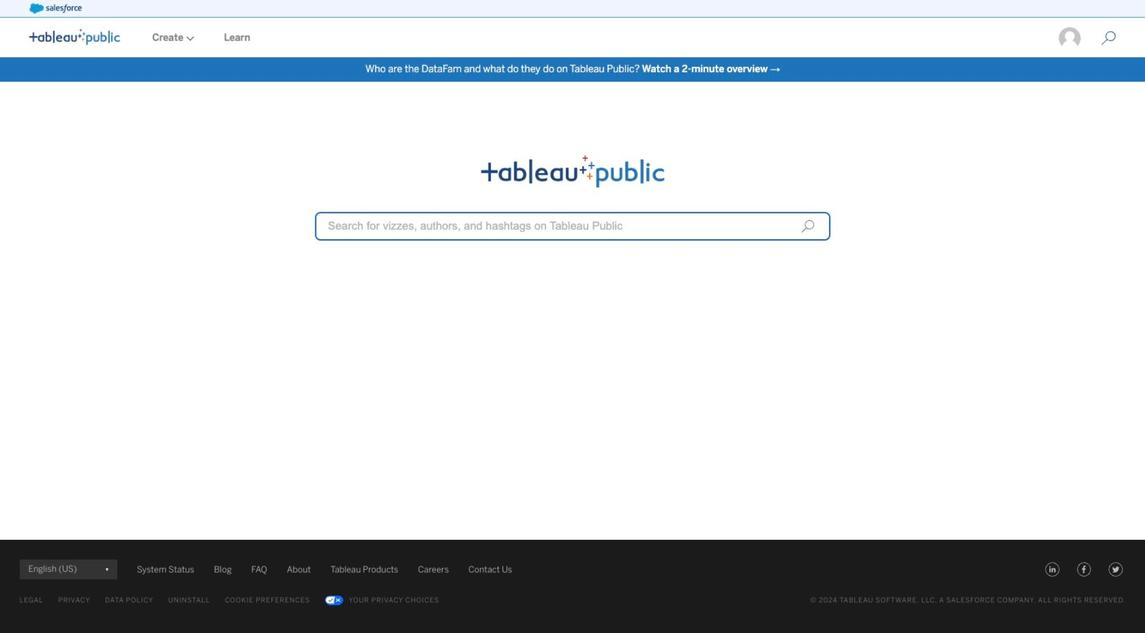 Task type: vqa. For each thing, say whether or not it's contained in the screenshot.
"Security"
no



Task type: locate. For each thing, give the bounding box(es) containing it.
go to search image
[[1087, 31, 1131, 45]]

salesforce logo image
[[29, 4, 82, 13]]

selected language element
[[28, 560, 109, 580]]

Search input field
[[315, 212, 831, 241]]



Task type: describe. For each thing, give the bounding box(es) containing it.
create image
[[184, 36, 195, 41]]

search image
[[802, 220, 815, 233]]

logo image
[[29, 29, 120, 45]]

gary.orlando image
[[1059, 26, 1082, 50]]



